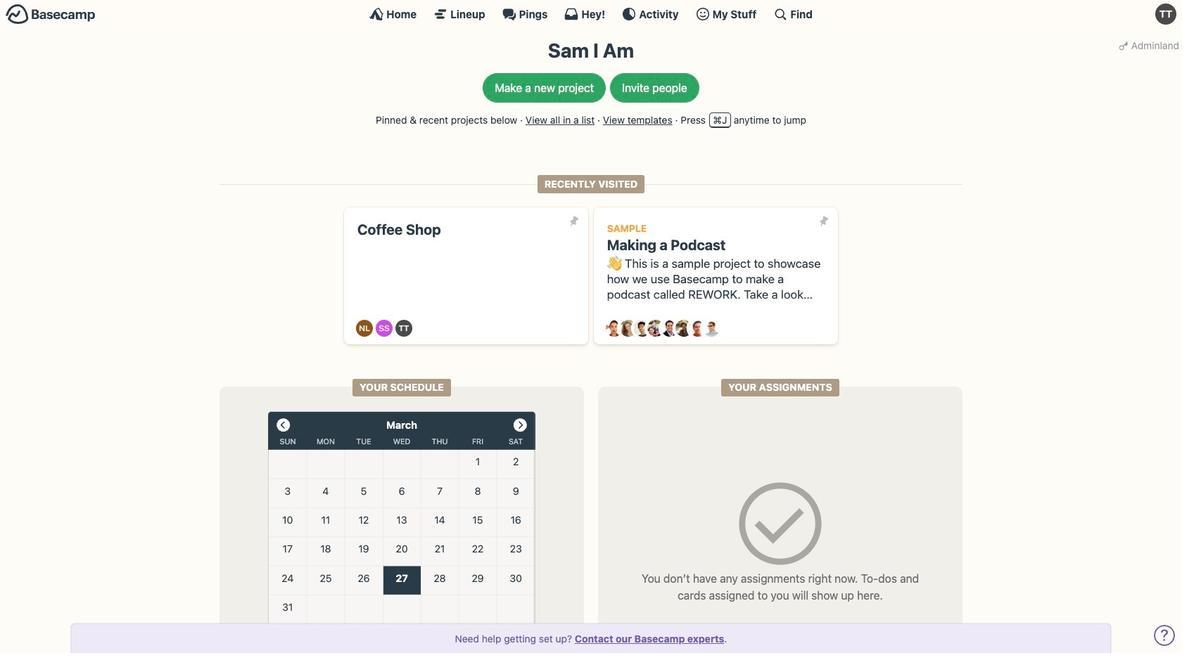 Task type: vqa. For each thing, say whether or not it's contained in the screenshot.
JARED DAVIS image
yes



Task type: describe. For each thing, give the bounding box(es) containing it.
cheryl walters image
[[620, 320, 637, 337]]

terry turtle image inside main element
[[1155, 4, 1176, 25]]

main element
[[0, 0, 1182, 27]]

jennifer young image
[[648, 320, 664, 337]]

keyboard shortcut: ⌘ + / image
[[774, 7, 788, 21]]

sarah silvers image
[[376, 320, 393, 337]]

annie bryan image
[[606, 320, 623, 337]]



Task type: locate. For each thing, give the bounding box(es) containing it.
natalie lubich image
[[356, 320, 373, 337]]

josh fiske image
[[661, 320, 678, 337]]

1 vertical spatial terry turtle image
[[396, 320, 413, 337]]

victor cooper image
[[703, 320, 720, 337]]

nicole katz image
[[675, 320, 692, 337]]

0 vertical spatial terry turtle image
[[1155, 4, 1176, 25]]

switch accounts image
[[6, 4, 96, 25]]

steve marsh image
[[689, 320, 706, 337]]

1 horizontal spatial terry turtle image
[[1155, 4, 1176, 25]]

0 horizontal spatial terry turtle image
[[396, 320, 413, 337]]

jared davis image
[[634, 320, 650, 337]]

terry turtle image
[[1155, 4, 1176, 25], [396, 320, 413, 337]]



